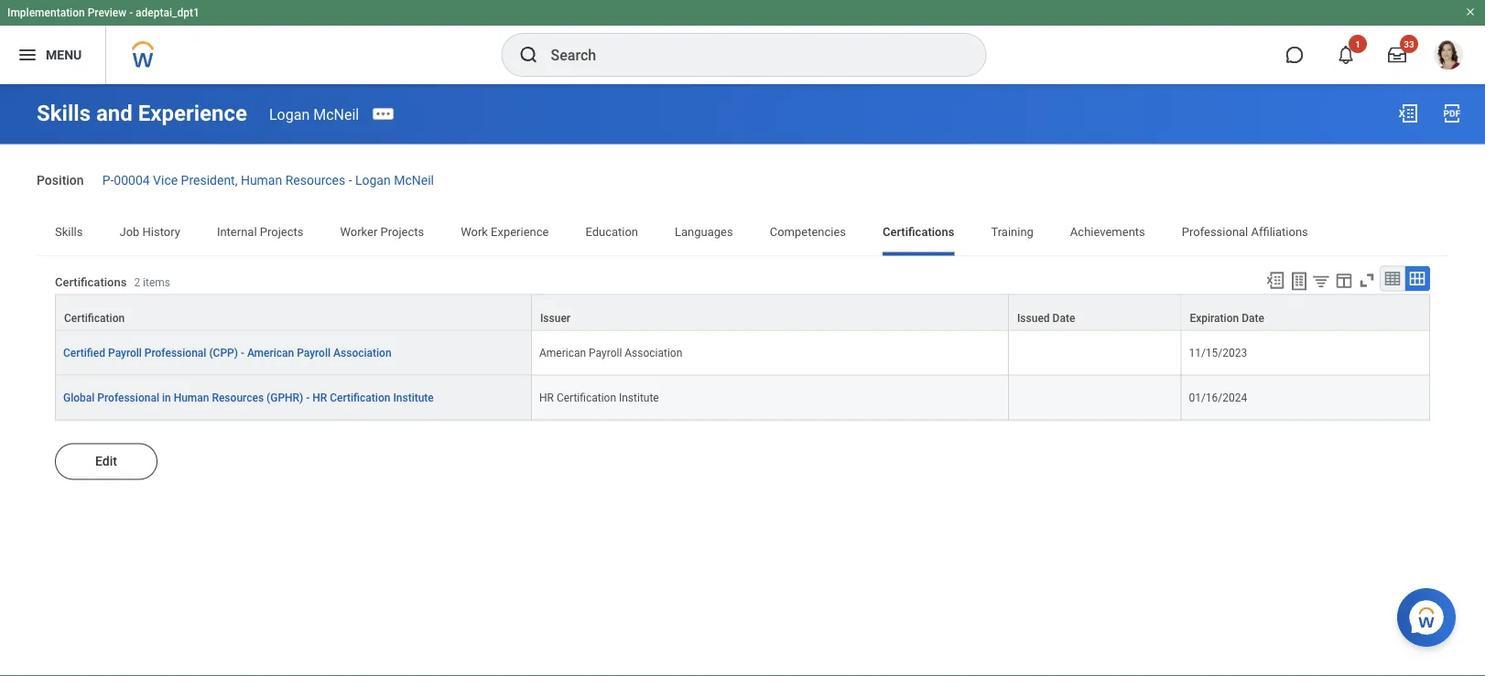 Task type: locate. For each thing, give the bounding box(es) containing it.
1 vertical spatial mcneil
[[394, 173, 434, 188]]

edit button
[[55, 444, 158, 480]]

0 vertical spatial experience
[[138, 100, 247, 126]]

0 horizontal spatial mcneil
[[313, 106, 359, 123]]

professional inside tab list
[[1182, 225, 1249, 239]]

toolbar inside the skills and experience main content
[[1258, 266, 1431, 294]]

0 vertical spatial human
[[241, 173, 282, 188]]

date right issued
[[1053, 312, 1076, 325]]

1 vertical spatial certifications
[[55, 275, 127, 289]]

1 horizontal spatial human
[[241, 173, 282, 188]]

2 institute from the left
[[619, 391, 659, 404]]

0 horizontal spatial projects
[[260, 225, 304, 239]]

0 vertical spatial skills
[[37, 100, 91, 126]]

payroll right certified
[[108, 347, 142, 359]]

2 cell from the top
[[1009, 376, 1182, 421]]

3 payroll from the left
[[589, 347, 622, 359]]

2 horizontal spatial payroll
[[589, 347, 622, 359]]

certifications inside tab list
[[883, 225, 955, 239]]

1 horizontal spatial payroll
[[297, 347, 331, 359]]

association down certification popup button
[[333, 347, 392, 359]]

payroll up hr certification institute
[[589, 347, 622, 359]]

0 horizontal spatial certification
[[64, 312, 125, 325]]

skills and experience main content
[[0, 84, 1486, 555]]

issuer
[[540, 312, 571, 325]]

p-00004 vice president, human resources - logan mcneil link
[[102, 169, 434, 188]]

hr down american payroll association
[[540, 391, 554, 404]]

american payroll association
[[540, 347, 683, 359]]

1 horizontal spatial experience
[[491, 225, 549, 239]]

1 row from the top
[[55, 294, 1431, 331]]

11/15/2023
[[1189, 347, 1248, 359]]

1 horizontal spatial hr
[[540, 391, 554, 404]]

experience right work
[[491, 225, 549, 239]]

export to excel image
[[1398, 103, 1420, 125]]

2 date from the left
[[1242, 312, 1265, 325]]

1 cell from the top
[[1009, 331, 1182, 376]]

1 vertical spatial professional
[[145, 347, 206, 359]]

1 hr from the left
[[313, 391, 327, 404]]

date for issued date
[[1053, 312, 1076, 325]]

skills for skills and experience
[[37, 100, 91, 126]]

1 vertical spatial logan
[[355, 173, 391, 188]]

- right preview
[[129, 6, 133, 19]]

skills left the and
[[37, 100, 91, 126]]

edit
[[95, 454, 117, 469]]

1 horizontal spatial institute
[[619, 391, 659, 404]]

resources down logan mcneil link
[[286, 173, 346, 188]]

row
[[55, 294, 1431, 331], [55, 331, 1431, 376], [55, 376, 1431, 421]]

0 vertical spatial professional
[[1182, 225, 1249, 239]]

resources
[[286, 173, 346, 188], [212, 391, 264, 404]]

33 button
[[1378, 35, 1419, 75]]

toolbar
[[1258, 266, 1431, 294]]

1 horizontal spatial logan
[[355, 173, 391, 188]]

1 horizontal spatial american
[[540, 347, 586, 359]]

certification right (gphr)
[[330, 391, 391, 404]]

certification up certified
[[64, 312, 125, 325]]

association up hr certification institute
[[625, 347, 683, 359]]

projects
[[260, 225, 304, 239], [381, 225, 424, 239]]

experience
[[138, 100, 247, 126], [491, 225, 549, 239]]

0 horizontal spatial association
[[333, 347, 392, 359]]

0 horizontal spatial date
[[1053, 312, 1076, 325]]

-
[[129, 6, 133, 19], [349, 173, 352, 188], [241, 347, 245, 359], [306, 391, 310, 404]]

0 vertical spatial mcneil
[[313, 106, 359, 123]]

fullscreen image
[[1358, 270, 1378, 291]]

worker
[[340, 225, 378, 239]]

logan up p-00004 vice president, human resources - logan mcneil 'link' in the left of the page
[[269, 106, 310, 123]]

certification button
[[56, 295, 531, 330]]

date
[[1053, 312, 1076, 325], [1242, 312, 1265, 325]]

2 vertical spatial professional
[[97, 391, 159, 404]]

- up worker
[[349, 173, 352, 188]]

association
[[333, 347, 392, 359], [625, 347, 683, 359]]

1 projects from the left
[[260, 225, 304, 239]]

mcneil
[[313, 106, 359, 123], [394, 173, 434, 188]]

cell
[[1009, 331, 1182, 376], [1009, 376, 1182, 421]]

vice
[[153, 173, 178, 188]]

1 vertical spatial resources
[[212, 391, 264, 404]]

Search Workday  search field
[[551, 35, 949, 75]]

worker projects
[[340, 225, 424, 239]]

3 row from the top
[[55, 376, 1431, 421]]

certifications
[[883, 225, 955, 239], [55, 275, 127, 289]]

american down certification popup button
[[247, 347, 294, 359]]

american
[[247, 347, 294, 359], [540, 347, 586, 359]]

projects for worker projects
[[381, 225, 424, 239]]

position
[[37, 173, 84, 188]]

tab list inside the skills and experience main content
[[37, 212, 1449, 256]]

1 vertical spatial experience
[[491, 225, 549, 239]]

logan up the 'worker projects'
[[355, 173, 391, 188]]

1 date from the left
[[1053, 312, 1076, 325]]

professional left in
[[97, 391, 159, 404]]

professional left affiliations
[[1182, 225, 1249, 239]]

1 payroll from the left
[[108, 347, 142, 359]]

01/16/2024
[[1189, 391, 1248, 404]]

professional affiliations
[[1182, 225, 1309, 239]]

human right in
[[174, 391, 209, 404]]

experience up president, at the top left
[[138, 100, 247, 126]]

1 vertical spatial skills
[[55, 225, 83, 239]]

hr right (gphr)
[[313, 391, 327, 404]]

payroll
[[108, 347, 142, 359], [297, 347, 331, 359], [589, 347, 622, 359]]

00004
[[114, 173, 150, 188]]

internal
[[217, 225, 257, 239]]

projects for internal projects
[[260, 225, 304, 239]]

date inside popup button
[[1242, 312, 1265, 325]]

institute
[[393, 391, 434, 404], [619, 391, 659, 404]]

human up internal projects
[[241, 173, 282, 188]]

resources down certified payroll professional (cpp) - american payroll association
[[212, 391, 264, 404]]

professional
[[1182, 225, 1249, 239], [145, 347, 206, 359], [97, 391, 159, 404]]

2
[[134, 276, 140, 289]]

job
[[120, 225, 140, 239]]

hr
[[313, 391, 327, 404], [540, 391, 554, 404]]

0 vertical spatial logan
[[269, 106, 310, 123]]

row containing certification
[[55, 294, 1431, 331]]

logan mcneil
[[269, 106, 359, 123]]

1 institute from the left
[[393, 391, 434, 404]]

payroll down certification popup button
[[297, 347, 331, 359]]

0 horizontal spatial logan
[[269, 106, 310, 123]]

1 horizontal spatial date
[[1242, 312, 1265, 325]]

search image
[[518, 44, 540, 66]]

certified
[[63, 347, 105, 359]]

skills for skills
[[55, 225, 83, 239]]

0 horizontal spatial certifications
[[55, 275, 127, 289]]

projects right internal
[[260, 225, 304, 239]]

0 horizontal spatial american
[[247, 347, 294, 359]]

2 payroll from the left
[[297, 347, 331, 359]]

certification
[[64, 312, 125, 325], [330, 391, 391, 404], [557, 391, 617, 404]]

skills
[[37, 100, 91, 126], [55, 225, 83, 239]]

implementation
[[7, 6, 85, 19]]

certification down american payroll association
[[557, 391, 617, 404]]

0 horizontal spatial resources
[[212, 391, 264, 404]]

1 horizontal spatial resources
[[286, 173, 346, 188]]

1 horizontal spatial projects
[[381, 225, 424, 239]]

professional up in
[[145, 347, 206, 359]]

0 horizontal spatial experience
[[138, 100, 247, 126]]

skills and experience
[[37, 100, 247, 126]]

0 horizontal spatial human
[[174, 391, 209, 404]]

tab list
[[37, 212, 1449, 256]]

date inside popup button
[[1053, 312, 1076, 325]]

2 projects from the left
[[381, 225, 424, 239]]

0 horizontal spatial payroll
[[108, 347, 142, 359]]

projects right worker
[[381, 225, 424, 239]]

tab list containing skills
[[37, 212, 1449, 256]]

logan inside 'link'
[[355, 173, 391, 188]]

0 horizontal spatial hr
[[313, 391, 327, 404]]

issuer button
[[532, 295, 1009, 330]]

inbox large image
[[1389, 46, 1407, 64]]

1 horizontal spatial mcneil
[[394, 173, 434, 188]]

skills down position
[[55, 225, 83, 239]]

0 horizontal spatial institute
[[393, 391, 434, 404]]

mcneil inside 'link'
[[394, 173, 434, 188]]

p-00004 vice president, human resources - logan mcneil
[[102, 173, 434, 188]]

logan
[[269, 106, 310, 123], [355, 173, 391, 188]]

(gphr)
[[267, 391, 304, 404]]

date right the expiration
[[1242, 312, 1265, 325]]

issued date button
[[1009, 295, 1181, 330]]

job history
[[120, 225, 180, 239]]

1 horizontal spatial association
[[625, 347, 683, 359]]

2 association from the left
[[625, 347, 683, 359]]

0 vertical spatial certifications
[[883, 225, 955, 239]]

0 vertical spatial resources
[[286, 173, 346, 188]]

2 row from the top
[[55, 331, 1431, 376]]

1 horizontal spatial certifications
[[883, 225, 955, 239]]

history
[[143, 225, 180, 239]]

human
[[241, 173, 282, 188], [174, 391, 209, 404]]

american down issuer
[[540, 347, 586, 359]]

expiration
[[1190, 312, 1240, 325]]

(cpp)
[[209, 347, 238, 359]]



Task type: describe. For each thing, give the bounding box(es) containing it.
expiration date button
[[1182, 295, 1430, 330]]

issued
[[1018, 312, 1050, 325]]

- inside menu 'banner'
[[129, 6, 133, 19]]

global professional in human resources (gphr) - hr certification institute link
[[63, 388, 434, 404]]

2 horizontal spatial certification
[[557, 391, 617, 404]]

row containing certified payroll professional (cpp) - american payroll association
[[55, 331, 1431, 376]]

preview
[[88, 6, 127, 19]]

1 button
[[1326, 35, 1368, 75]]

1 horizontal spatial certification
[[330, 391, 391, 404]]

institute inside global professional in human resources (gphr) - hr certification institute link
[[393, 391, 434, 404]]

adeptai_dpt1
[[136, 6, 200, 19]]

menu banner
[[0, 0, 1486, 84]]

implementation preview -   adeptai_dpt1
[[7, 6, 200, 19]]

and
[[96, 100, 133, 126]]

- right (cpp)
[[241, 347, 245, 359]]

1 american from the left
[[247, 347, 294, 359]]

in
[[162, 391, 171, 404]]

work experience
[[461, 225, 549, 239]]

expiration date
[[1190, 312, 1265, 325]]

global
[[63, 391, 95, 404]]

close environment banner image
[[1466, 6, 1477, 17]]

export to worksheets image
[[1289, 270, 1311, 292]]

justify image
[[16, 44, 38, 66]]

languages
[[675, 225, 733, 239]]

certified payroll professional (cpp) - american payroll association link
[[63, 343, 392, 359]]

date for expiration date
[[1242, 312, 1265, 325]]

payroll for american
[[589, 347, 622, 359]]

internal projects
[[217, 225, 304, 239]]

2 american from the left
[[540, 347, 586, 359]]

human inside 'link'
[[241, 173, 282, 188]]

row containing global professional in human resources (gphr) - hr certification institute
[[55, 376, 1431, 421]]

certification inside popup button
[[64, 312, 125, 325]]

logan mcneil link
[[269, 106, 359, 123]]

view printable version (pdf) image
[[1442, 103, 1464, 125]]

hr inside global professional in human resources (gphr) - hr certification institute link
[[313, 391, 327, 404]]

cell for 01/16/2024
[[1009, 376, 1182, 421]]

notifications large image
[[1337, 46, 1356, 64]]

certifications 2 items
[[55, 275, 170, 289]]

resources inside global professional in human resources (gphr) - hr certification institute link
[[212, 391, 264, 404]]

issued date
[[1018, 312, 1076, 325]]

competencies
[[770, 225, 846, 239]]

export to excel image
[[1266, 270, 1286, 291]]

work
[[461, 225, 488, 239]]

1
[[1356, 38, 1361, 49]]

certifications for certifications 2 items
[[55, 275, 127, 289]]

president,
[[181, 173, 238, 188]]

table image
[[1384, 270, 1402, 288]]

1 vertical spatial human
[[174, 391, 209, 404]]

certified payroll professional (cpp) - american payroll association
[[63, 347, 392, 359]]

certifications for certifications
[[883, 225, 955, 239]]

menu
[[46, 47, 82, 62]]

select to filter grid data image
[[1312, 271, 1332, 291]]

affiliations
[[1252, 225, 1309, 239]]

resources inside p-00004 vice president, human resources - logan mcneil 'link'
[[286, 173, 346, 188]]

hr certification institute
[[540, 391, 659, 404]]

33
[[1405, 38, 1415, 49]]

payroll for certified
[[108, 347, 142, 359]]

items
[[143, 276, 170, 289]]

profile logan mcneil image
[[1435, 40, 1464, 73]]

achievements
[[1071, 225, 1146, 239]]

2 hr from the left
[[540, 391, 554, 404]]

1 association from the left
[[333, 347, 392, 359]]

- right (gphr)
[[306, 391, 310, 404]]

global professional in human resources (gphr) - hr certification institute
[[63, 391, 434, 404]]

expand table image
[[1409, 270, 1427, 288]]

cell for 11/15/2023
[[1009, 331, 1182, 376]]

menu button
[[0, 26, 106, 84]]

click to view/edit grid preferences image
[[1335, 270, 1355, 291]]

education
[[586, 225, 639, 239]]

- inside 'link'
[[349, 173, 352, 188]]

training
[[992, 225, 1034, 239]]

p-
[[102, 173, 114, 188]]



Task type: vqa. For each thing, say whether or not it's contained in the screenshot.
'Certification' inside Global Professional in Human Resources (GPHR) - HR Certification Institute link
yes



